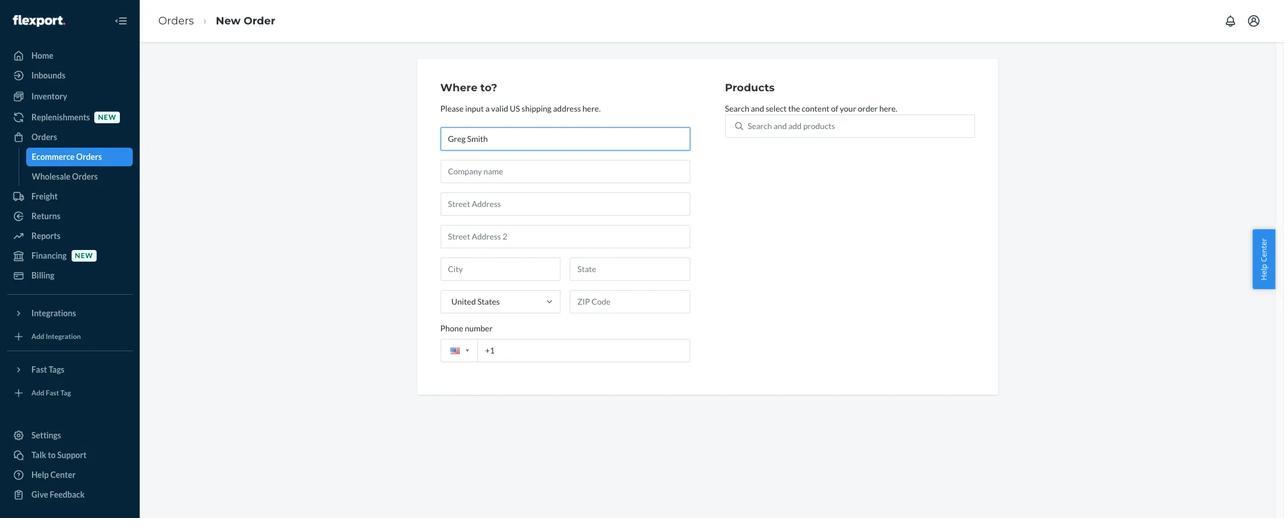 Task type: locate. For each thing, give the bounding box(es) containing it.
ZIP Code text field
[[570, 291, 691, 314]]

1 vertical spatial center
[[50, 471, 76, 481]]

input
[[465, 104, 484, 113]]

talk to support button
[[7, 447, 133, 465]]

search
[[725, 104, 750, 113], [748, 121, 773, 131]]

new
[[216, 14, 241, 27]]

fast left tag
[[46, 389, 59, 398]]

new down reports link
[[75, 252, 93, 261]]

1 (702) 123-4567 telephone field
[[441, 339, 691, 363]]

wholesale orders
[[32, 172, 98, 182]]

the
[[789, 104, 801, 113]]

and
[[751, 104, 765, 113], [774, 121, 787, 131]]

0 vertical spatial fast
[[31, 365, 47, 375]]

0 horizontal spatial help
[[31, 471, 49, 481]]

please
[[441, 104, 464, 113]]

new down inventory "link"
[[98, 113, 116, 122]]

billing
[[31, 271, 54, 281]]

select
[[766, 104, 787, 113]]

talk
[[31, 451, 46, 461]]

search and add products
[[748, 121, 836, 131]]

0 vertical spatial add
[[31, 333, 44, 342]]

help center inside 'button'
[[1260, 238, 1270, 281]]

search image
[[735, 122, 744, 130]]

add
[[31, 333, 44, 342], [31, 389, 44, 398]]

0 vertical spatial orders link
[[158, 14, 194, 27]]

financing
[[31, 251, 67, 261]]

1 horizontal spatial center
[[1260, 238, 1270, 262]]

us
[[510, 104, 520, 113]]

here. right "order"
[[880, 104, 898, 113]]

search right search image
[[748, 121, 773, 131]]

1 vertical spatial help
[[31, 471, 49, 481]]

1 horizontal spatial orders link
[[158, 14, 194, 27]]

0 vertical spatial new
[[98, 113, 116, 122]]

new order link
[[216, 14, 275, 27]]

new
[[98, 113, 116, 122], [75, 252, 93, 261]]

0 vertical spatial center
[[1260, 238, 1270, 262]]

here.
[[583, 104, 601, 113], [880, 104, 898, 113]]

give feedback
[[31, 490, 85, 500]]

open account menu image
[[1248, 14, 1262, 28]]

orders
[[158, 14, 194, 27], [31, 132, 57, 142], [76, 152, 102, 162], [72, 172, 98, 182]]

1 horizontal spatial here.
[[880, 104, 898, 113]]

fast left tags
[[31, 365, 47, 375]]

fast
[[31, 365, 47, 375], [46, 389, 59, 398]]

add for add fast tag
[[31, 389, 44, 398]]

replenishments
[[31, 112, 90, 122]]

1 horizontal spatial new
[[98, 113, 116, 122]]

1 vertical spatial help center
[[31, 471, 76, 481]]

center
[[1260, 238, 1270, 262], [50, 471, 76, 481]]

add for add integration
[[31, 333, 44, 342]]

orders link up ecommerce orders
[[7, 128, 133, 147]]

1 vertical spatial fast
[[46, 389, 59, 398]]

add inside "link"
[[31, 389, 44, 398]]

tag
[[60, 389, 71, 398]]

to?
[[481, 82, 498, 94]]

ecommerce orders link
[[26, 148, 133, 167]]

add left integration
[[31, 333, 44, 342]]

search for search and add products
[[748, 121, 773, 131]]

search up search image
[[725, 104, 750, 113]]

feedback
[[50, 490, 85, 500]]

0 vertical spatial and
[[751, 104, 765, 113]]

reports link
[[7, 227, 133, 246]]

home
[[31, 51, 53, 61]]

Company name text field
[[441, 160, 691, 183]]

returns
[[31, 211, 60, 221]]

search and select the content of your order here.
[[725, 104, 898, 113]]

and left select
[[751, 104, 765, 113]]

1 horizontal spatial help
[[1260, 264, 1270, 281]]

wholesale
[[32, 172, 71, 182]]

First & Last Name text field
[[441, 127, 691, 151]]

order
[[244, 14, 275, 27]]

1 horizontal spatial help center
[[1260, 238, 1270, 281]]

0 vertical spatial search
[[725, 104, 750, 113]]

orders inside breadcrumbs navigation
[[158, 14, 194, 27]]

new for financing
[[75, 252, 93, 261]]

1 vertical spatial new
[[75, 252, 93, 261]]

freight
[[31, 192, 58, 202]]

add fast tag
[[31, 389, 71, 398]]

2 add from the top
[[31, 389, 44, 398]]

0 horizontal spatial help center
[[31, 471, 76, 481]]

inbounds
[[31, 70, 65, 80]]

0 horizontal spatial here.
[[583, 104, 601, 113]]

orders left new on the left top
[[158, 14, 194, 27]]

orders link left new on the left top
[[158, 14, 194, 27]]

0 vertical spatial help center
[[1260, 238, 1270, 281]]

and for select
[[751, 104, 765, 113]]

united
[[452, 297, 476, 307]]

orders down ecommerce orders "link"
[[72, 172, 98, 182]]

add
[[789, 121, 802, 131]]

to
[[48, 451, 56, 461]]

returns link
[[7, 207, 133, 226]]

1 vertical spatial add
[[31, 389, 44, 398]]

help center
[[1260, 238, 1270, 281], [31, 471, 76, 481]]

1 vertical spatial orders link
[[7, 128, 133, 147]]

new order
[[216, 14, 275, 27]]

add integration link
[[7, 328, 133, 347]]

united states
[[452, 297, 500, 307]]

help
[[1260, 264, 1270, 281], [31, 471, 49, 481]]

1 horizontal spatial and
[[774, 121, 787, 131]]

tags
[[49, 365, 65, 375]]

phone
[[441, 324, 463, 334]]

orders up "wholesale orders" link
[[76, 152, 102, 162]]

close navigation image
[[114, 14, 128, 28]]

freight link
[[7, 188, 133, 206]]

0 horizontal spatial new
[[75, 252, 93, 261]]

Street Address 2 text field
[[441, 225, 691, 249]]

help center link
[[7, 467, 133, 485]]

1 vertical spatial search
[[748, 121, 773, 131]]

talk to support
[[31, 451, 87, 461]]

add down fast tags
[[31, 389, 44, 398]]

0 vertical spatial help
[[1260, 264, 1270, 281]]

0 horizontal spatial and
[[751, 104, 765, 113]]

new for replenishments
[[98, 113, 116, 122]]

1 vertical spatial and
[[774, 121, 787, 131]]

1 add from the top
[[31, 333, 44, 342]]

where
[[441, 82, 478, 94]]

and left add on the right of page
[[774, 121, 787, 131]]

phone number
[[441, 324, 493, 334]]

flexport logo image
[[13, 15, 65, 27]]

united states: + 1 image
[[466, 350, 469, 353]]

breadcrumbs navigation
[[149, 4, 285, 38]]

orders link
[[158, 14, 194, 27], [7, 128, 133, 147]]

here. right address
[[583, 104, 601, 113]]

orders inside "link"
[[76, 152, 102, 162]]



Task type: describe. For each thing, give the bounding box(es) containing it.
ecommerce
[[32, 152, 75, 162]]

products
[[725, 82, 775, 94]]

order
[[858, 104, 878, 113]]

add fast tag link
[[7, 384, 133, 403]]

help center button
[[1254, 230, 1276, 289]]

integrations
[[31, 309, 76, 319]]

ecommerce orders
[[32, 152, 102, 162]]

wholesale orders link
[[26, 168, 133, 186]]

where to?
[[441, 82, 498, 94]]

orders link inside breadcrumbs navigation
[[158, 14, 194, 27]]

billing link
[[7, 267, 133, 285]]

fast inside "link"
[[46, 389, 59, 398]]

give
[[31, 490, 48, 500]]

products
[[804, 121, 836, 131]]

open notifications image
[[1224, 14, 1238, 28]]

give feedback button
[[7, 486, 133, 505]]

orders up ecommerce
[[31, 132, 57, 142]]

inventory
[[31, 91, 67, 101]]

integrations button
[[7, 305, 133, 323]]

states
[[478, 297, 500, 307]]

address
[[553, 104, 581, 113]]

and for add
[[774, 121, 787, 131]]

2 here. from the left
[[880, 104, 898, 113]]

please input a valid us shipping address here.
[[441, 104, 601, 113]]

0 horizontal spatial orders link
[[7, 128, 133, 147]]

valid
[[491, 104, 509, 113]]

reports
[[31, 231, 60, 241]]

add integration
[[31, 333, 81, 342]]

integration
[[46, 333, 81, 342]]

State text field
[[570, 258, 691, 281]]

0 horizontal spatial center
[[50, 471, 76, 481]]

shipping
[[522, 104, 552, 113]]

inbounds link
[[7, 66, 133, 85]]

City text field
[[441, 258, 561, 281]]

fast tags button
[[7, 361, 133, 380]]

help inside 'button'
[[1260, 264, 1270, 281]]

center inside 'button'
[[1260, 238, 1270, 262]]

inventory link
[[7, 87, 133, 106]]

your
[[840, 104, 857, 113]]

of
[[832, 104, 839, 113]]

number
[[465, 324, 493, 334]]

home link
[[7, 47, 133, 65]]

content
[[802, 104, 830, 113]]

fast tags
[[31, 365, 65, 375]]

fast inside dropdown button
[[31, 365, 47, 375]]

support
[[57, 451, 87, 461]]

search for search and select the content of your order here.
[[725, 104, 750, 113]]

settings link
[[7, 427, 133, 446]]

1 here. from the left
[[583, 104, 601, 113]]

a
[[486, 104, 490, 113]]

Street Address text field
[[441, 193, 691, 216]]

settings
[[31, 431, 61, 441]]



Task type: vqa. For each thing, say whether or not it's contained in the screenshot.
Add an additional confirmation method when you log in to increase the security of your account. Learn more
no



